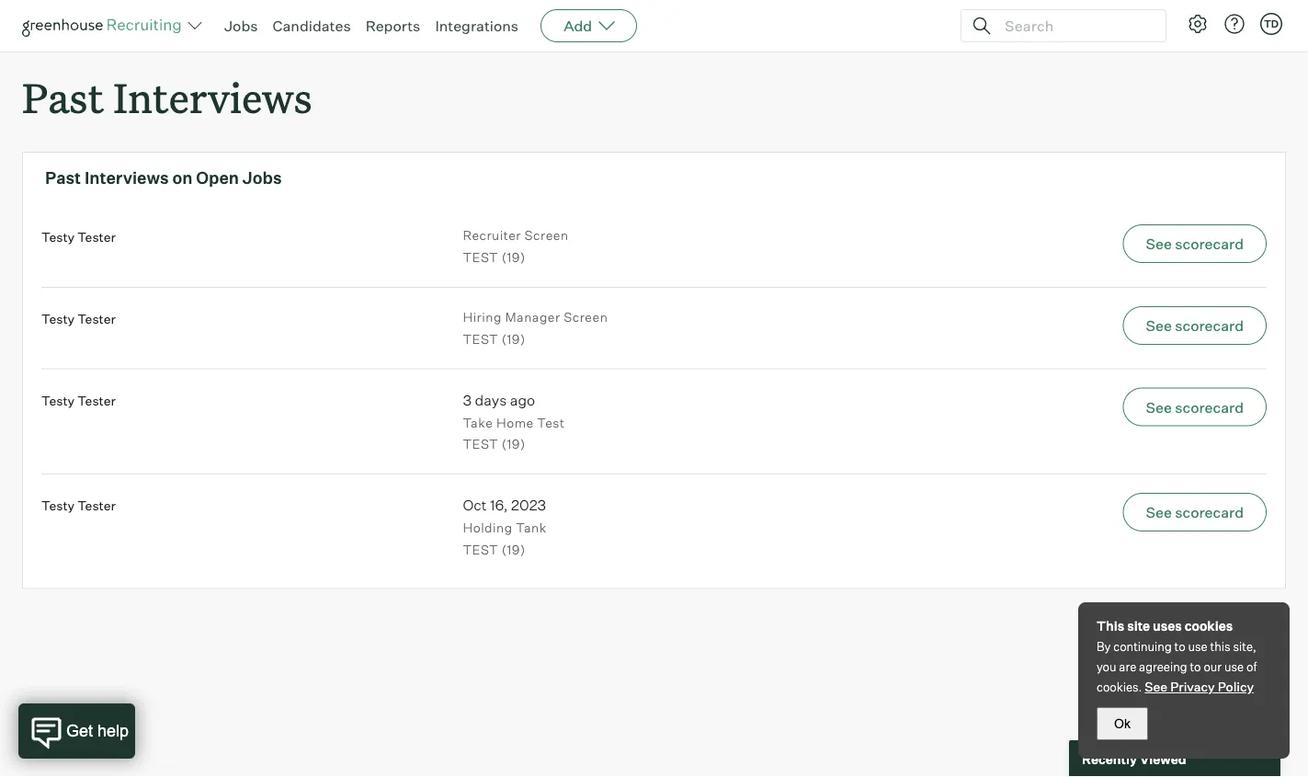 Task type: locate. For each thing, give the bounding box(es) containing it.
days
[[475, 390, 507, 409]]

interviews
[[113, 70, 312, 124], [85, 167, 169, 188]]

1 horizontal spatial use
[[1225, 659, 1245, 674]]

2 test from the top
[[463, 331, 499, 347]]

1 tester from the top
[[77, 229, 116, 245]]

reports
[[366, 17, 421, 35]]

testy for 4th see scorecard link from the bottom's testy tester link
[[41, 229, 75, 245]]

td button
[[1257, 9, 1287, 39]]

1 vertical spatial to
[[1191, 659, 1202, 674]]

integrations
[[435, 17, 519, 35]]

td button
[[1261, 13, 1283, 35]]

testy
[[41, 229, 75, 245], [41, 311, 75, 327], [41, 392, 75, 408], [41, 498, 75, 514]]

this
[[1211, 639, 1231, 654]]

2 (19) from the top
[[502, 331, 526, 347]]

viewed
[[1140, 751, 1187, 767]]

on
[[172, 167, 193, 188]]

test inside 3 days ago take home test test (19)
[[463, 436, 499, 452]]

1 (19) from the top
[[502, 249, 526, 265]]

1 vertical spatial interviews
[[85, 167, 169, 188]]

3 (19) from the top
[[502, 436, 526, 452]]

4 test from the top
[[463, 542, 499, 558]]

to down the uses
[[1175, 639, 1186, 654]]

interviews for past interviews
[[113, 70, 312, 124]]

see scorecard
[[1146, 235, 1244, 253], [1146, 316, 1244, 335], [1146, 398, 1244, 416], [1146, 503, 1244, 521]]

interviews down jobs link
[[113, 70, 312, 124]]

test down holding
[[463, 542, 499, 558]]

3 scorecard from the top
[[1176, 398, 1244, 416]]

cookies.
[[1097, 680, 1143, 694]]

past
[[22, 70, 104, 124], [45, 167, 81, 188]]

testy for testy tester link related to 3rd see scorecard link from the bottom of the page
[[41, 311, 75, 327]]

0 vertical spatial use
[[1189, 639, 1208, 654]]

privacy
[[1171, 679, 1216, 695]]

1 see scorecard link from the top
[[885, 225, 1267, 263]]

0 vertical spatial past
[[22, 70, 104, 124]]

3 days ago take home test test (19)
[[463, 390, 565, 452]]

0 vertical spatial screen
[[525, 227, 569, 243]]

(19) down the recruiter
[[502, 249, 526, 265]]

screen
[[525, 227, 569, 243], [564, 309, 608, 325]]

tank
[[516, 520, 547, 536]]

test inside recruiter screen test (19)
[[463, 249, 499, 265]]

1 test from the top
[[463, 249, 499, 265]]

3 tester from the top
[[77, 392, 116, 408]]

(19) down "home"
[[502, 436, 526, 452]]

use left 'of'
[[1225, 659, 1245, 674]]

1 testy tester link from the top
[[41, 229, 116, 245]]

1 see scorecard from the top
[[1146, 235, 1244, 253]]

screen right the recruiter
[[525, 227, 569, 243]]

testy tester link for fourth see scorecard link from the top of the page
[[41, 498, 116, 514]]

see for third see scorecard link
[[1146, 398, 1172, 416]]

Search text field
[[1001, 12, 1150, 39]]

of
[[1247, 659, 1258, 674]]

test inside hiring manager screen test (19)
[[463, 331, 499, 347]]

3 testy tester link from the top
[[41, 392, 116, 408]]

1 testy tester from the top
[[41, 229, 116, 245]]

screen right manager
[[564, 309, 608, 325]]

2 scorecard from the top
[[1176, 316, 1244, 335]]

this site uses cookies
[[1097, 618, 1234, 634]]

interviews left on
[[85, 167, 169, 188]]

screen inside hiring manager screen test (19)
[[564, 309, 608, 325]]

see scorecard link
[[885, 225, 1267, 263], [885, 306, 1267, 345], [885, 388, 1267, 426], [885, 493, 1267, 532]]

1 vertical spatial past
[[45, 167, 81, 188]]

3 testy from the top
[[41, 392, 75, 408]]

see
[[1146, 235, 1172, 253], [1146, 316, 1172, 335], [1146, 398, 1172, 416], [1146, 503, 1172, 521], [1145, 679, 1168, 695]]

1 testy from the top
[[41, 229, 75, 245]]

jobs right open
[[243, 167, 282, 188]]

2023
[[511, 496, 546, 514]]

(19)
[[502, 249, 526, 265], [502, 331, 526, 347], [502, 436, 526, 452], [502, 542, 526, 558]]

you
[[1097, 659, 1117, 674]]

tester for testy tester link corresponding to fourth see scorecard link from the top of the page
[[77, 498, 116, 514]]

4 tester from the top
[[77, 498, 116, 514]]

test
[[463, 249, 499, 265], [463, 331, 499, 347], [463, 436, 499, 452], [463, 542, 499, 558]]

16,
[[490, 496, 508, 514]]

(19) down manager
[[502, 331, 526, 347]]

0 vertical spatial interviews
[[113, 70, 312, 124]]

see privacy policy
[[1145, 679, 1255, 695]]

jobs left candidates on the left
[[224, 17, 258, 35]]

scorecard for fourth see scorecard link from the top of the page
[[1176, 503, 1244, 521]]

test down hiring
[[463, 331, 499, 347]]

2 testy from the top
[[41, 311, 75, 327]]

oct 16, 2023 holding tank test (19)
[[463, 496, 547, 558]]

past interviews on open jobs
[[45, 167, 282, 188]]

3
[[463, 390, 472, 409]]

4 see scorecard link from the top
[[885, 493, 1267, 532]]

2 see scorecard from the top
[[1146, 316, 1244, 335]]

are
[[1120, 659, 1137, 674]]

use
[[1189, 639, 1208, 654], [1225, 659, 1245, 674]]

jobs
[[224, 17, 258, 35], [243, 167, 282, 188]]

continuing
[[1114, 639, 1172, 654]]

greenhouse recruiting image
[[22, 15, 188, 37]]

0 horizontal spatial to
[[1175, 639, 1186, 654]]

scorecard for 4th see scorecard link from the bottom
[[1176, 235, 1244, 253]]

2 testy tester link from the top
[[41, 311, 116, 327]]

tester
[[77, 229, 116, 245], [77, 311, 116, 327], [77, 392, 116, 408], [77, 498, 116, 514]]

reports link
[[366, 17, 421, 35]]

4 testy tester from the top
[[41, 498, 116, 514]]

(19) inside 3 days ago take home test test (19)
[[502, 436, 526, 452]]

tester for testy tester link related to 3rd see scorecard link from the bottom of the page
[[77, 311, 116, 327]]

2 testy tester from the top
[[41, 311, 116, 327]]

to left our
[[1191, 659, 1202, 674]]

test down 'take'
[[463, 436, 499, 452]]

take
[[463, 414, 493, 430]]

4 (19) from the top
[[502, 542, 526, 558]]

testy tester link
[[41, 229, 116, 245], [41, 311, 116, 327], [41, 392, 116, 408], [41, 498, 116, 514]]

test down the recruiter
[[463, 249, 499, 265]]

4 scorecard from the top
[[1176, 503, 1244, 521]]

2 tester from the top
[[77, 311, 116, 327]]

scorecard
[[1176, 235, 1244, 253], [1176, 316, 1244, 335], [1176, 398, 1244, 416], [1176, 503, 1244, 521]]

candidates link
[[273, 17, 351, 35]]

interviews for past interviews on open jobs
[[85, 167, 169, 188]]

1 scorecard from the top
[[1176, 235, 1244, 253]]

1 vertical spatial screen
[[564, 309, 608, 325]]

1 vertical spatial jobs
[[243, 167, 282, 188]]

(19) down the tank
[[502, 542, 526, 558]]

4 testy from the top
[[41, 498, 75, 514]]

0 horizontal spatial use
[[1189, 639, 1208, 654]]

our
[[1204, 659, 1222, 674]]

3 test from the top
[[463, 436, 499, 452]]

testy tester
[[41, 229, 116, 245], [41, 311, 116, 327], [41, 392, 116, 408], [41, 498, 116, 514]]

use left this
[[1189, 639, 1208, 654]]

to
[[1175, 639, 1186, 654], [1191, 659, 1202, 674]]

testy for testy tester link corresponding to fourth see scorecard link from the top of the page
[[41, 498, 75, 514]]

4 testy tester link from the top
[[41, 498, 116, 514]]

3 testy tester from the top
[[41, 392, 116, 408]]

past interviews
[[22, 70, 312, 124]]



Task type: describe. For each thing, give the bounding box(es) containing it.
ok
[[1115, 716, 1131, 731]]

td
[[1264, 17, 1279, 30]]

hiring manager screen test (19)
[[463, 309, 608, 347]]

see privacy policy link
[[1145, 679, 1255, 695]]

candidates
[[273, 17, 351, 35]]

jobs link
[[224, 17, 258, 35]]

past for past interviews
[[22, 70, 104, 124]]

holding
[[463, 520, 513, 536]]

testy tester link for 3rd see scorecard link from the bottom of the page
[[41, 311, 116, 327]]

recruiter
[[463, 227, 521, 243]]

testy for third see scorecard link's testy tester link
[[41, 392, 75, 408]]

recently
[[1082, 751, 1138, 767]]

(19) inside oct 16, 2023 holding tank test (19)
[[502, 542, 526, 558]]

tester for 4th see scorecard link from the bottom's testy tester link
[[77, 229, 116, 245]]

1 horizontal spatial to
[[1191, 659, 1202, 674]]

testy tester link for third see scorecard link
[[41, 392, 116, 408]]

3 see scorecard link from the top
[[885, 388, 1267, 426]]

agreeing
[[1140, 659, 1188, 674]]

see for 3rd see scorecard link from the bottom of the page
[[1146, 316, 1172, 335]]

scorecard for third see scorecard link
[[1176, 398, 1244, 416]]

(19) inside recruiter screen test (19)
[[502, 249, 526, 265]]

recently viewed
[[1082, 751, 1187, 767]]

oct
[[463, 496, 487, 514]]

test inside oct 16, 2023 holding tank test (19)
[[463, 542, 499, 558]]

scorecard for 3rd see scorecard link from the bottom of the page
[[1176, 316, 1244, 335]]

ok button
[[1097, 707, 1149, 740]]

test
[[537, 414, 565, 430]]

recruiter screen test (19)
[[463, 227, 569, 265]]

(19) inside hiring manager screen test (19)
[[502, 331, 526, 347]]

2 see scorecard link from the top
[[885, 306, 1267, 345]]

add button
[[541, 9, 638, 42]]

tester for third see scorecard link's testy tester link
[[77, 392, 116, 408]]

site
[[1128, 618, 1151, 634]]

by continuing to use this site, you are agreeing to our use of cookies.
[[1097, 639, 1258, 694]]

see for 4th see scorecard link from the bottom
[[1146, 235, 1172, 253]]

see for fourth see scorecard link from the top of the page
[[1146, 503, 1172, 521]]

testy tester link for 4th see scorecard link from the bottom
[[41, 229, 116, 245]]

by
[[1097, 639, 1111, 654]]

0 vertical spatial jobs
[[224, 17, 258, 35]]

site,
[[1234, 639, 1257, 654]]

4 see scorecard from the top
[[1146, 503, 1244, 521]]

0 vertical spatial to
[[1175, 639, 1186, 654]]

cookies
[[1185, 618, 1234, 634]]

open
[[196, 167, 239, 188]]

manager
[[505, 309, 561, 325]]

policy
[[1218, 679, 1255, 695]]

uses
[[1153, 618, 1183, 634]]

integrations link
[[435, 17, 519, 35]]

this
[[1097, 618, 1125, 634]]

1 vertical spatial use
[[1225, 659, 1245, 674]]

past for past interviews on open jobs
[[45, 167, 81, 188]]

hiring
[[463, 309, 502, 325]]

configure image
[[1187, 13, 1209, 35]]

ago
[[510, 390, 536, 409]]

3 see scorecard from the top
[[1146, 398, 1244, 416]]

screen inside recruiter screen test (19)
[[525, 227, 569, 243]]

add
[[564, 17, 592, 35]]

home
[[497, 414, 534, 430]]



Task type: vqa. For each thing, say whether or not it's contained in the screenshot.
THE ADMINISTRATION
no



